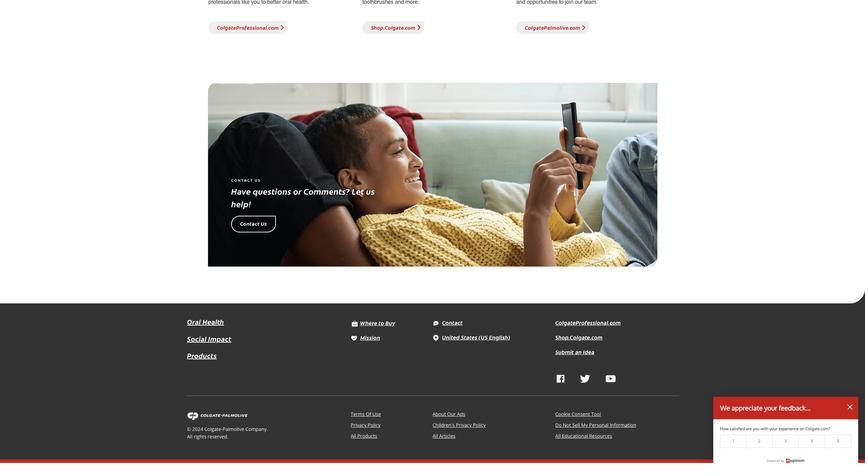 Task type: describe. For each thing, give the bounding box(es) containing it.
company.
[[246, 426, 268, 433]]

colgatepalmolive.com button
[[517, 21, 589, 34]]

on
[[801, 427, 805, 432]]

shop.colgate.com button
[[363, 21, 425, 34]]

not
[[563, 422, 572, 429]]

articles
[[440, 433, 456, 440]]

idea
[[584, 349, 595, 356]]

are
[[747, 427, 753, 432]]

comments?
[[304, 186, 350, 197]]

colgateprofessional.com inside button
[[217, 24, 279, 31]]

feedback...
[[780, 404, 811, 413]]

where
[[360, 319, 378, 327]]

do not sell my personal information
[[556, 422, 637, 429]]

sell
[[573, 422, 581, 429]]

with
[[761, 427, 769, 432]]

to
[[379, 319, 385, 327]]

4
[[811, 439, 814, 444]]

rights
[[194, 434, 207, 440]]

colgate-
[[205, 426, 223, 433]]

educational
[[563, 433, 589, 440]]

contact for contact us
[[240, 220, 260, 227]]

where to buy
[[360, 319, 396, 327]]

contact us link
[[231, 216, 276, 233]]

powered by link
[[766, 457, 807, 466]]

0 vertical spatial products
[[187, 351, 217, 360]]

a woman smiling while looking at her phone on the sofa image
[[208, 83, 658, 267]]

children's
[[433, 422, 455, 429]]

united states (us english)
[[443, 334, 511, 341]]

united
[[443, 334, 460, 341]]

buy
[[386, 319, 396, 327]]

all for all articles
[[433, 433, 438, 440]]

colgate.com?
[[806, 427, 831, 432]]

oral health link
[[187, 317, 224, 327]]

2024
[[192, 426, 203, 433]]

experience
[[779, 427, 800, 432]]

appreciate
[[732, 404, 763, 413]]

reserved.
[[208, 434, 229, 440]]

all articles
[[433, 433, 456, 440]]

powered by
[[768, 460, 785, 463]]

help!
[[231, 198, 251, 209]]

shop.colgate.com link inside button
[[371, 24, 416, 31]]

mopinion logo image
[[787, 459, 805, 464]]

1 privacy from the left
[[351, 422, 367, 429]]

1 vertical spatial products
[[358, 433, 378, 440]]

children's privacy policy
[[433, 422, 486, 429]]

cookie
[[556, 411, 571, 418]]

about our ads
[[433, 411, 466, 418]]

facebook image
[[557, 375, 565, 383]]

terms of use link
[[351, 411, 381, 418]]

or
[[293, 186, 302, 197]]

of
[[366, 411, 372, 418]]

1
[[733, 439, 735, 444]]

let
[[352, 186, 365, 197]]

(us
[[479, 334, 488, 341]]

colgateprofessional.com link inside button
[[217, 24, 279, 31]]

2 policy from the left
[[473, 422, 486, 429]]

use
[[373, 411, 381, 418]]

by
[[782, 460, 785, 463]]

submit an idea link
[[556, 349, 595, 356]]

palmolive
[[223, 426, 244, 433]]

all articles link
[[433, 433, 456, 440]]

us
[[366, 186, 375, 197]]

social impact
[[187, 334, 232, 344]]

submit
[[556, 349, 575, 356]]

1 policy from the left
[[368, 422, 381, 429]]

where to buy link
[[351, 319, 396, 327]]

my
[[582, 422, 589, 429]]

cookie consent tool link
[[556, 411, 602, 418]]

children's privacy policy link
[[433, 422, 486, 429]]

tool
[[592, 411, 602, 418]]

social
[[187, 334, 207, 344]]

how satisfied are you with your experience on colgate.com?
[[721, 427, 831, 432]]

about our ads link
[[433, 411, 466, 418]]



Task type: locate. For each thing, give the bounding box(es) containing it.
1 horizontal spatial shop.colgate.com
[[556, 334, 603, 341]]

2 privacy from the left
[[456, 422, 472, 429]]

satisfied
[[730, 427, 746, 432]]

have
[[231, 186, 251, 197]]

information
[[610, 422, 637, 429]]

privacy policy link
[[351, 422, 381, 429]]

impact
[[208, 334, 232, 344]]

we
[[721, 404, 731, 413]]

colgatepalmolive.com link
[[525, 24, 581, 31]]

0 vertical spatial shop.colgate.com link
[[371, 24, 416, 31]]

colgateprofessional.com link
[[217, 24, 279, 31], [556, 319, 622, 327]]

your up how satisfied are you with your experience on colgate.com?
[[765, 404, 778, 413]]

all down the privacy policy
[[351, 433, 356, 440]]

all products
[[351, 433, 378, 440]]

contact
[[231, 179, 253, 183]]

powered
[[768, 460, 781, 463]]

products
[[187, 351, 217, 360], [358, 433, 378, 440]]

us
[[255, 179, 261, 183]]

0 vertical spatial contact
[[240, 220, 260, 227]]

1 horizontal spatial colgateprofessional.com link
[[556, 319, 622, 327]]

shop.colgate.com link
[[371, 24, 416, 31], [556, 334, 603, 341]]

cookie consent tool
[[556, 411, 602, 418]]

youtube image
[[606, 375, 616, 383]]

all left articles
[[433, 433, 438, 440]]

1 horizontal spatial shop.colgate.com link
[[556, 334, 603, 341]]

privacy down terms
[[351, 422, 367, 429]]

5
[[838, 439, 840, 444]]

2
[[759, 439, 761, 444]]

all inside the © 2024 colgate-palmolive company. all rights reserved.
[[187, 434, 193, 440]]

we appreciate your feedback...
[[721, 404, 811, 413]]

contact up the united on the right
[[443, 319, 463, 327]]

personal
[[590, 422, 609, 429]]

shop.colgate.com inside button
[[371, 24, 416, 31]]

mission
[[361, 334, 380, 342]]

1 horizontal spatial products
[[358, 433, 378, 440]]

resources
[[590, 433, 613, 440]]

all down ©
[[187, 434, 193, 440]]

how
[[721, 427, 729, 432]]

all down do at the bottom right of page
[[556, 433, 561, 440]]

contact for contact
[[443, 319, 463, 327]]

colgateprofessional.com button
[[209, 21, 288, 34]]

1 horizontal spatial colgateprofessional.com
[[556, 319, 622, 327]]

rounded corner image
[[851, 289, 866, 304]]

0 horizontal spatial policy
[[368, 422, 381, 429]]

all for all educational resources
[[556, 433, 561, 440]]

contact us
[[240, 220, 267, 227]]

colgatepalmolive.com
[[525, 24, 581, 31]]

our
[[448, 411, 456, 418]]

products link
[[187, 351, 217, 362]]

0 horizontal spatial colgateprofessional.com link
[[217, 24, 279, 31]]

mission link
[[351, 334, 380, 342]]

contact left us
[[240, 220, 260, 227]]

questions
[[253, 186, 292, 197]]

1 vertical spatial contact
[[443, 319, 463, 327]]

1 horizontal spatial privacy
[[456, 422, 472, 429]]

1 vertical spatial colgateprofessional.com
[[556, 319, 622, 327]]

0 vertical spatial your
[[765, 404, 778, 413]]

privacy down ads
[[456, 422, 472, 429]]

0 horizontal spatial contact
[[240, 220, 260, 227]]

health
[[203, 317, 224, 327]]

do not sell my personal information link
[[556, 422, 637, 429]]

terms of use
[[351, 411, 381, 418]]

your
[[765, 404, 778, 413], [770, 427, 778, 432]]

products down the privacy policy
[[358, 433, 378, 440]]

privacy policy
[[351, 422, 381, 429]]

oral
[[187, 317, 201, 327]]

english)
[[490, 334, 511, 341]]

terms
[[351, 411, 365, 418]]

3
[[785, 439, 788, 444]]

about
[[433, 411, 446, 418]]

consent
[[572, 411, 591, 418]]

0 horizontal spatial privacy
[[351, 422, 367, 429]]

all for all products
[[351, 433, 356, 440]]

0 horizontal spatial shop.colgate.com link
[[371, 24, 416, 31]]

1 vertical spatial shop.colgate.com
[[556, 334, 603, 341]]

all products link
[[351, 433, 378, 440]]

privacy
[[351, 422, 367, 429], [456, 422, 472, 429]]

0 horizontal spatial products
[[187, 351, 217, 360]]

0 vertical spatial shop.colgate.com
[[371, 24, 416, 31]]

© 2024 colgate-palmolive company. all rights reserved.
[[187, 426, 268, 440]]

states
[[461, 334, 478, 341]]

contact us have questions or comments? let us help!
[[231, 179, 375, 209]]

0 horizontal spatial colgateprofessional.com
[[217, 24, 279, 31]]

contact
[[240, 220, 260, 227], [443, 319, 463, 327]]

do
[[556, 422, 562, 429]]

oral health
[[187, 317, 224, 327]]

all educational resources link
[[556, 433, 613, 440]]

shop.colgate.com
[[371, 24, 416, 31], [556, 334, 603, 341]]

1 vertical spatial your
[[770, 427, 778, 432]]

all educational resources
[[556, 433, 613, 440]]

an
[[576, 349, 582, 356]]

1 vertical spatial shop.colgate.com link
[[556, 334, 603, 341]]

1 horizontal spatial policy
[[473, 422, 486, 429]]

ads
[[458, 411, 466, 418]]

©
[[187, 426, 191, 433]]

0 vertical spatial colgateprofessional.com
[[217, 24, 279, 31]]

products down social
[[187, 351, 217, 360]]

your right with
[[770, 427, 778, 432]]

0 vertical spatial colgateprofessional.com link
[[217, 24, 279, 31]]

submit an idea
[[556, 349, 595, 356]]

1 vertical spatial colgateprofessional.com link
[[556, 319, 622, 327]]

twitter image
[[581, 375, 591, 383]]

us
[[261, 220, 267, 227]]

social impact link
[[187, 334, 232, 345]]

you
[[754, 427, 760, 432]]

1 horizontal spatial contact
[[443, 319, 463, 327]]

contact link
[[433, 319, 463, 327]]

0 horizontal spatial shop.colgate.com
[[371, 24, 416, 31]]



Task type: vqa. For each thing, say whether or not it's contained in the screenshot.


